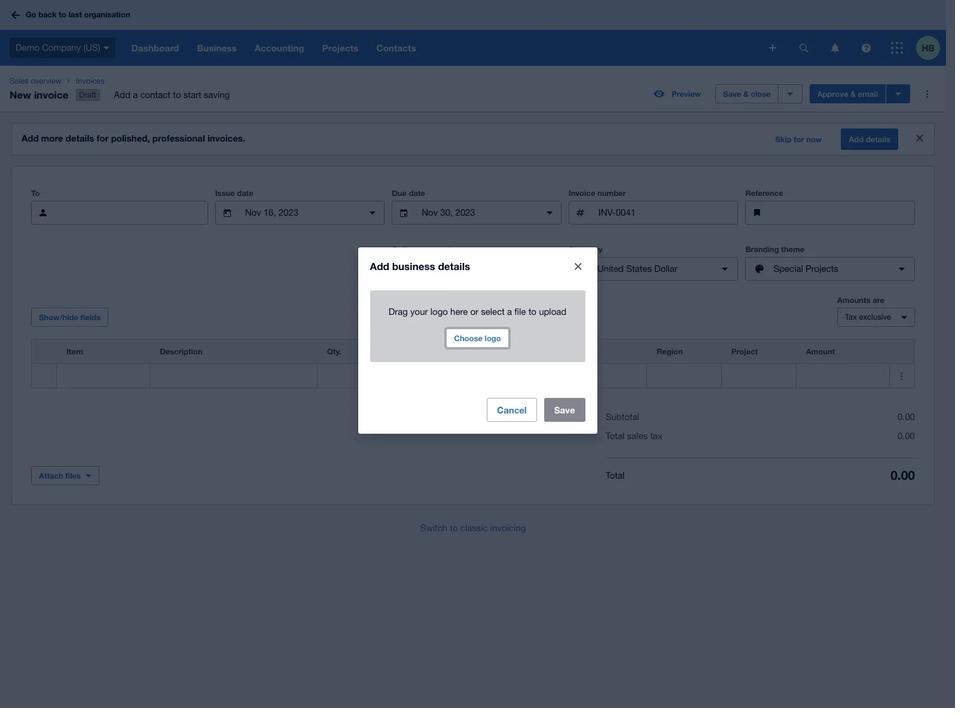 Task type: locate. For each thing, give the bounding box(es) containing it.
2 horizontal spatial details
[[866, 135, 891, 144]]

special projects button
[[745, 257, 915, 281]]

(us)
[[83, 42, 100, 52]]

tax inside invoice line item list element
[[563, 347, 576, 357]]

0 horizontal spatial tax
[[563, 347, 576, 357]]

united
[[597, 264, 624, 274]]

1 horizontal spatial date
[[409, 188, 425, 198]]

add business details
[[370, 260, 470, 272]]

2 total from the top
[[606, 470, 625, 481]]

details down payments
[[438, 260, 470, 272]]

svg image inside demo company (us) 'popup button'
[[103, 46, 109, 49]]

0 vertical spatial total
[[606, 431, 625, 441]]

2 more date options image from the left
[[538, 201, 561, 225]]

more date options image
[[361, 201, 385, 225], [538, 201, 561, 225]]

1 horizontal spatial tax
[[845, 313, 857, 322]]

2 & from the left
[[850, 89, 856, 99]]

exclusive
[[859, 313, 891, 322]]

branding
[[745, 245, 779, 254]]

a left contact
[[133, 90, 138, 100]]

due
[[392, 188, 407, 198]]

upload
[[539, 307, 567, 317]]

go back to last organisation
[[26, 10, 130, 19]]

add for add business details
[[370, 260, 389, 272]]

add for add details
[[849, 135, 864, 144]]

date for due date
[[409, 188, 425, 198]]

to right file
[[528, 307, 536, 317]]

to left the start
[[173, 90, 181, 100]]

add business details dialog
[[358, 247, 597, 434]]

subtotal
[[606, 412, 639, 422]]

total down total sales tax at the bottom right of page
[[606, 470, 625, 481]]

add inside dialog
[[370, 260, 389, 272]]

Amount field
[[796, 365, 889, 388]]

to inside add business details dialog
[[528, 307, 536, 317]]

0 horizontal spatial save
[[554, 405, 575, 415]]

classic
[[460, 523, 488, 534]]

1 horizontal spatial details
[[438, 260, 470, 272]]

to right switch
[[450, 523, 458, 534]]

saving
[[204, 90, 230, 100]]

tax rate
[[563, 347, 593, 357]]

total for total sales tax
[[606, 431, 625, 441]]

svg image right "(us)" on the top
[[103, 46, 109, 49]]

special
[[774, 264, 803, 274]]

0 vertical spatial 0.00
[[898, 412, 915, 422]]

add down payments
[[431, 262, 446, 272]]

cancel
[[497, 405, 527, 415]]

switch
[[420, 523, 447, 534]]

issue
[[215, 188, 235, 198]]

0 horizontal spatial &
[[743, 89, 749, 99]]

for left 'now'
[[794, 135, 804, 144]]

a inside dialog
[[507, 307, 512, 317]]

1 horizontal spatial save
[[723, 89, 741, 99]]

add left the none
[[370, 260, 389, 272]]

1 vertical spatial logo
[[485, 333, 501, 343]]

overview
[[31, 77, 62, 86]]

svg image left go in the left of the page
[[11, 11, 20, 19]]

details down email
[[866, 135, 891, 144]]

approve & email
[[817, 89, 878, 99]]

issue date
[[215, 188, 253, 198]]

hb
[[922, 42, 935, 53]]

add inside button
[[431, 262, 446, 272]]

svg image
[[11, 11, 20, 19], [891, 42, 903, 54], [831, 43, 839, 52], [862, 43, 870, 52], [769, 44, 776, 51], [103, 46, 109, 49]]

hb banner
[[0, 0, 946, 66]]

for
[[97, 133, 109, 144], [794, 135, 804, 144]]

To text field
[[60, 202, 207, 224]]

0 vertical spatial logo
[[430, 307, 448, 317]]

here
[[450, 307, 468, 317]]

0 horizontal spatial a
[[133, 90, 138, 100]]

details right "more"
[[66, 133, 94, 144]]

1 date from the left
[[237, 188, 253, 198]]

show/hide
[[39, 313, 78, 322]]

to
[[59, 10, 66, 19], [173, 90, 181, 100], [528, 307, 536, 317], [450, 523, 458, 534]]

0.00 for total sales tax
[[898, 431, 915, 441]]

details
[[66, 133, 94, 144], [866, 135, 891, 144], [438, 260, 470, 272]]

choose
[[454, 333, 483, 343]]

1 vertical spatial 0.00
[[898, 431, 915, 441]]

total
[[606, 431, 625, 441], [606, 470, 625, 481]]

fields
[[80, 313, 101, 322]]

svg image
[[799, 43, 808, 52]]

0 horizontal spatial more date options image
[[361, 201, 385, 225]]

invoice number
[[569, 188, 626, 198]]

1 & from the left
[[743, 89, 749, 99]]

amount
[[806, 347, 835, 357]]

for left polished, on the top left of page
[[97, 133, 109, 144]]

total down subtotal
[[606, 431, 625, 441]]

Reference text field
[[774, 202, 914, 224]]

organisation
[[84, 10, 130, 19]]

united states dollar
[[597, 264, 678, 274]]

& left email
[[850, 89, 856, 99]]

0 vertical spatial save
[[723, 89, 741, 99]]

1 horizontal spatial &
[[850, 89, 856, 99]]

date
[[237, 188, 253, 198], [409, 188, 425, 198]]

& left close
[[743, 89, 749, 99]]

a
[[133, 90, 138, 100], [507, 307, 512, 317]]

1 vertical spatial a
[[507, 307, 512, 317]]

skip for now button
[[768, 130, 829, 149]]

1 horizontal spatial logo
[[485, 333, 501, 343]]

1 horizontal spatial a
[[507, 307, 512, 317]]

0 vertical spatial tax
[[845, 313, 857, 322]]

add right 'now'
[[849, 135, 864, 144]]

drag
[[389, 307, 408, 317]]

1 more date options image from the left
[[361, 201, 385, 225]]

1 horizontal spatial more date options image
[[538, 201, 561, 225]]

amounts are
[[837, 296, 885, 305]]

attach files
[[39, 471, 81, 481]]

tax inside popup button
[[845, 313, 857, 322]]

none
[[392, 261, 414, 272]]

attach files button
[[31, 467, 99, 486]]

amounts
[[837, 296, 871, 305]]

logo left the here
[[430, 307, 448, 317]]

2 date from the left
[[409, 188, 425, 198]]

svg image up email
[[862, 43, 870, 52]]

item
[[67, 347, 83, 357]]

states
[[626, 264, 652, 274]]

add inside button
[[849, 135, 864, 144]]

date right 'due'
[[409, 188, 425, 198]]

1 vertical spatial tax
[[563, 347, 576, 357]]

show/hide fields
[[39, 313, 101, 322]]

tax for tax exclusive
[[845, 313, 857, 322]]

add
[[114, 90, 130, 100], [22, 133, 39, 144], [849, 135, 864, 144], [370, 260, 389, 272], [431, 262, 446, 272]]

branding theme
[[745, 245, 805, 254]]

save right cancel
[[554, 405, 575, 415]]

1 vertical spatial total
[[606, 470, 625, 481]]

qty.
[[327, 347, 341, 357]]

to left "last"
[[59, 10, 66, 19]]

preview button
[[647, 84, 708, 104]]

rate
[[578, 347, 593, 357]]

details inside dialog
[[438, 260, 470, 272]]

tax left rate
[[563, 347, 576, 357]]

0 horizontal spatial details
[[66, 133, 94, 144]]

logo up "account"
[[485, 333, 501, 343]]

tax down amounts
[[845, 313, 857, 322]]

tax exclusive button
[[837, 308, 915, 327]]

file
[[515, 307, 526, 317]]

1 horizontal spatial for
[[794, 135, 804, 144]]

0 horizontal spatial date
[[237, 188, 253, 198]]

date right issue
[[237, 188, 253, 198]]

save left close
[[723, 89, 741, 99]]

sales
[[10, 77, 29, 86]]

add for add
[[431, 262, 446, 272]]

0.00 for subtotal
[[898, 412, 915, 422]]

&
[[743, 89, 749, 99], [850, 89, 856, 99]]

to
[[31, 188, 40, 198]]

0 vertical spatial a
[[133, 90, 138, 100]]

switch to classic invoicing
[[420, 523, 526, 534]]

now
[[806, 135, 822, 144]]

date for issue date
[[237, 188, 253, 198]]

currency
[[569, 245, 603, 254]]

more date options image for due date
[[538, 201, 561, 225]]

logo
[[430, 307, 448, 317], [485, 333, 501, 343]]

0 horizontal spatial for
[[97, 133, 109, 144]]

1 total from the top
[[606, 431, 625, 441]]

approve
[[817, 89, 848, 99]]

navigation
[[122, 30, 761, 66]]

Invoice number text field
[[597, 202, 738, 224]]

save inside add business details dialog
[[554, 405, 575, 415]]

add left contact
[[114, 90, 130, 100]]

a left file
[[507, 307, 512, 317]]

1 vertical spatial save
[[554, 405, 575, 415]]

add left "more"
[[22, 133, 39, 144]]



Task type: vqa. For each thing, say whether or not it's contained in the screenshot.
details to the right
yes



Task type: describe. For each thing, give the bounding box(es) containing it.
invoice
[[569, 188, 595, 198]]

special projects
[[774, 264, 838, 274]]

Quantity field
[[317, 365, 367, 388]]

dollar
[[654, 264, 678, 274]]

Due date text field
[[421, 202, 533, 224]]

add more details for polished, professional invoices. status
[[12, 124, 934, 155]]

svg image right svg icon
[[831, 43, 839, 52]]

drag your logo here or select a file to upload
[[389, 307, 567, 317]]

payments
[[418, 245, 454, 254]]

new
[[10, 88, 31, 101]]

invoices.
[[208, 133, 245, 144]]

& for close
[[743, 89, 749, 99]]

more
[[41, 133, 63, 144]]

number
[[597, 188, 626, 198]]

due date
[[392, 188, 425, 198]]

add a contact to start saving
[[114, 90, 230, 100]]

hb button
[[916, 30, 946, 66]]

navigation inside hb banner
[[122, 30, 761, 66]]

email
[[858, 89, 878, 99]]

show/hide fields button
[[31, 308, 108, 327]]

skip for now
[[775, 135, 822, 144]]

close image
[[566, 254, 590, 278]]

to inside switch to classic invoicing button
[[450, 523, 458, 534]]

more date options image for issue date
[[361, 201, 385, 225]]

company
[[42, 42, 81, 52]]

go back to last organisation link
[[7, 4, 137, 26]]

details for add more details for polished, professional invoices.
[[66, 133, 94, 144]]

svg image inside go back to last organisation link
[[11, 11, 20, 19]]

invoice
[[34, 88, 68, 101]]

& for email
[[850, 89, 856, 99]]

online payments
[[392, 245, 454, 254]]

reference
[[745, 188, 783, 198]]

new invoice
[[10, 88, 68, 101]]

approve & email button
[[810, 84, 886, 104]]

details inside button
[[866, 135, 891, 144]]

theme
[[781, 245, 805, 254]]

tax for tax rate
[[563, 347, 576, 357]]

demo company (us) button
[[0, 30, 122, 66]]

tax exclusive
[[845, 313, 891, 322]]

contact
[[140, 90, 170, 100]]

select
[[481, 307, 505, 317]]

tax
[[650, 431, 662, 441]]

are
[[873, 296, 885, 305]]

project
[[731, 347, 758, 357]]

draft
[[79, 90, 96, 99]]

professional
[[152, 133, 205, 144]]

total for total
[[606, 470, 625, 481]]

Issue date text field
[[244, 202, 356, 224]]

add for add more details for polished, professional invoices.
[[22, 133, 39, 144]]

save for save
[[554, 405, 575, 415]]

sales overview
[[10, 77, 62, 86]]

demo
[[16, 42, 39, 52]]

files
[[65, 471, 81, 481]]

to inside go back to last organisation link
[[59, 10, 66, 19]]

polished,
[[111, 133, 150, 144]]

sales overview link
[[5, 75, 66, 87]]

save for save & close
[[723, 89, 741, 99]]

start
[[183, 90, 201, 100]]

skip
[[775, 135, 792, 144]]

region
[[657, 347, 683, 357]]

0 horizontal spatial logo
[[430, 307, 448, 317]]

projects
[[806, 264, 838, 274]]

for inside button
[[794, 135, 804, 144]]

svg image left svg icon
[[769, 44, 776, 51]]

add details
[[849, 135, 891, 144]]

2 vertical spatial 0.00
[[891, 468, 915, 483]]

or
[[470, 307, 478, 317]]

add button
[[424, 257, 468, 276]]

switch to classic invoicing button
[[411, 517, 535, 541]]

invoicing
[[490, 523, 526, 534]]

save & close
[[723, 89, 771, 99]]

cancel button
[[487, 398, 537, 422]]

add for add a contact to start saving
[[114, 90, 130, 100]]

Description text field
[[150, 365, 317, 388]]

invoice line item list element
[[31, 339, 915, 389]]

sales
[[627, 431, 648, 441]]

contact element
[[31, 201, 208, 225]]

invoice number element
[[569, 201, 738, 225]]

details for add business details
[[438, 260, 470, 272]]

total sales tax
[[606, 431, 662, 441]]

business
[[392, 260, 435, 272]]

save button
[[544, 398, 585, 422]]

close
[[751, 89, 771, 99]]

preview
[[672, 89, 701, 99]]

invoices
[[76, 77, 105, 86]]

account
[[470, 347, 501, 357]]

last
[[68, 10, 82, 19]]

attach
[[39, 471, 63, 481]]

add details button
[[841, 129, 898, 150]]

save & close button
[[715, 84, 778, 104]]

logo inside 'button'
[[485, 333, 501, 343]]

choose logo
[[454, 333, 501, 343]]

add more details for polished, professional invoices.
[[22, 133, 245, 144]]

choose logo button
[[446, 329, 509, 348]]

demo company (us)
[[16, 42, 100, 52]]

united states dollar button
[[569, 257, 738, 281]]

go
[[26, 10, 36, 19]]

svg image left hb
[[891, 42, 903, 54]]

back
[[39, 10, 57, 19]]



